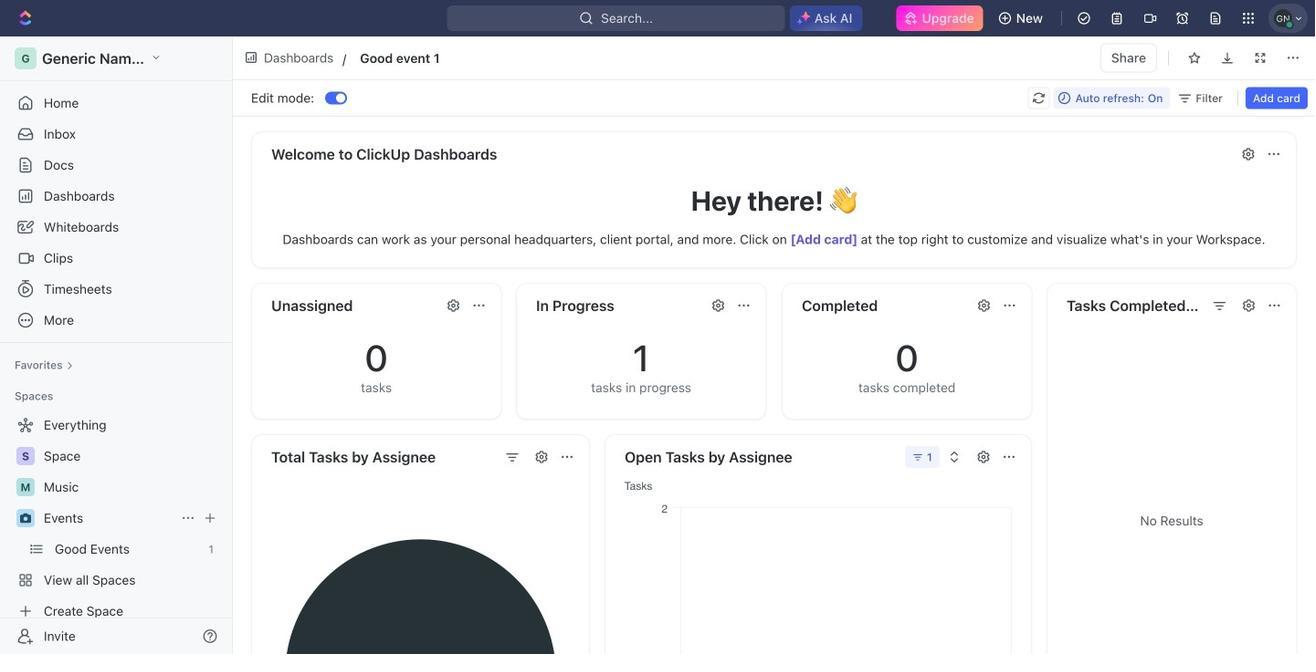 Task type: locate. For each thing, give the bounding box(es) containing it.
generic name's workspace, , element
[[15, 47, 37, 69]]

camera image
[[20, 513, 31, 524]]

tree
[[7, 411, 225, 627]]

None text field
[[360, 47, 656, 69]]

space, , element
[[16, 448, 35, 466]]



Task type: vqa. For each thing, say whether or not it's contained in the screenshot.
camera icon at the left of page
yes



Task type: describe. For each thing, give the bounding box(es) containing it.
tree inside sidebar navigation
[[7, 411, 225, 627]]

music, , element
[[16, 479, 35, 497]]

sidebar navigation
[[0, 37, 237, 655]]



